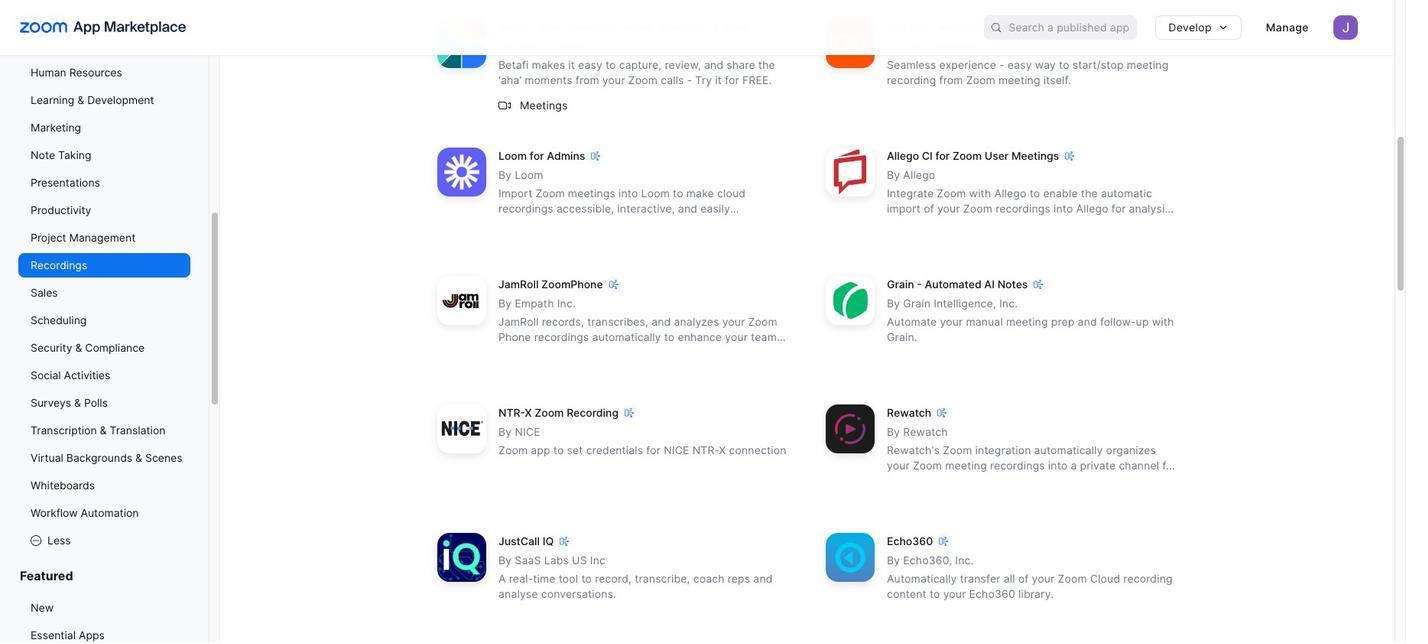 Task type: locate. For each thing, give the bounding box(es) containing it.
makes
[[532, 58, 565, 71]]

0 vertical spatial x
[[525, 406, 532, 419]]

easy
[[578, 58, 602, 71], [1008, 58, 1032, 71]]

zoom left cloud at the right of page
[[1058, 572, 1087, 585]]

1 vertical spatial inc
[[590, 554, 606, 567]]

1 vertical spatial the
[[1081, 187, 1098, 200]]

1 horizontal spatial it
[[715, 74, 722, 87]]

by inside the by echo360, inc. automatically transfer all of your zoom cloud recording content to your echo360 library.
[[887, 554, 900, 567]]

0 horizontal spatial of
[[924, 202, 934, 215]]

of up conversation
[[924, 202, 934, 215]]

into down enable
[[1054, 202, 1073, 215]]

for left admins
[[530, 149, 544, 162]]

user inside betafi - user feedback, notes, transcript & clips by betafi pte ltd betafi makes it easy to capture, review, and share the 'aha' moments from your zoom calls - try it for free.
[[539, 21, 563, 34]]

1 horizontal spatial of
[[1018, 572, 1029, 585]]

zoom down capture,
[[628, 74, 658, 87]]

mindtickle down the by
[[903, 40, 959, 53]]

ntr- down collaboration
[[499, 406, 525, 419]]

inc. inside by empath inc. jamroll records, transcribes, and analyzes your zoom phone recordings automatically to enhance your team collaboration in sales and team meetings.
[[557, 297, 576, 310]]

to left enable
[[1030, 187, 1040, 200]]

by
[[499, 40, 512, 53], [887, 40, 900, 53], [499, 168, 512, 181], [887, 168, 900, 181], [499, 297, 512, 310], [887, 297, 900, 310], [499, 425, 512, 438], [887, 425, 900, 438], [499, 554, 512, 567], [887, 554, 900, 567]]

& for translation
[[100, 424, 107, 437]]

0 horizontal spatial nice
[[515, 425, 540, 438]]

0 vertical spatial echo360
[[887, 535, 933, 548]]

from down ltd
[[576, 74, 599, 87]]

2 horizontal spatial inc.
[[999, 297, 1018, 310]]

0 vertical spatial jamroll
[[499, 278, 539, 291]]

echo360 inside the by echo360, inc. automatically transfer all of your zoom cloud recording content to your echo360 library.
[[969, 588, 1015, 601]]

1 vertical spatial meetings
[[1012, 149, 1059, 162]]

echo360 down transfer
[[969, 588, 1015, 601]]

1 vertical spatial mindtickle
[[903, 40, 959, 53]]

& for development
[[77, 93, 84, 106]]

conversations.
[[541, 588, 616, 601]]

grain.
[[887, 331, 917, 344]]

zoom down "experience"
[[966, 74, 996, 87]]

0 vertical spatial it
[[568, 58, 575, 71]]

recordings down records,
[[534, 331, 589, 344]]

for down automatic on the right top of the page
[[1112, 202, 1126, 215]]

security & compliance
[[31, 341, 145, 354]]

0 horizontal spatial inc.
[[557, 297, 576, 310]]

by up 'aha'
[[499, 40, 512, 53]]

try
[[695, 74, 712, 87]]

by for by saas labs us inc a real-time tool to record, transcribe, coach reps and analyse conversations.
[[499, 554, 512, 567]]

for inside the by rewatch rewatch's zoom integration automatically organizes your zoom meeting recordings into a private channel for your team.
[[1163, 459, 1177, 472]]

new
[[31, 601, 54, 614]]

for right credentials
[[646, 444, 661, 457]]

inc inside by saas labs us inc a real-time tool to record, transcribe, coach reps and analyse conversations.
[[590, 554, 606, 567]]

0 horizontal spatial with
[[969, 187, 991, 200]]

1 horizontal spatial x
[[719, 444, 726, 457]]

1 vertical spatial with
[[1152, 315, 1174, 328]]

and right the "reps"
[[753, 572, 773, 585]]

automate
[[887, 315, 937, 328]]

of inside the by echo360, inc. automatically transfer all of your zoom cloud recording content to your echo360 library.
[[1018, 572, 1029, 585]]

1 vertical spatial nice
[[664, 444, 689, 457]]

1 vertical spatial automatically
[[1034, 444, 1103, 457]]

meeting inside by grain intelligence, inc. automate your manual meeting prep and follow-up with grain.
[[1006, 315, 1048, 328]]

2 easy from the left
[[1008, 58, 1032, 71]]

team left meetings.
[[633, 346, 659, 359]]

recording inside the by echo360, inc. automatically transfer all of your zoom cloud recording content to your echo360 library.
[[1124, 572, 1173, 585]]

& for polls
[[74, 396, 81, 409]]

prep
[[1051, 315, 1075, 328]]

analysis,
[[1129, 202, 1174, 215]]

start/stop
[[1073, 58, 1124, 71]]

jamroll inside by empath inc. jamroll records, transcribes, and analyzes your zoom phone recordings automatically to enhance your team collaboration in sales and team meetings.
[[499, 315, 539, 328]]

0 vertical spatial nice
[[515, 425, 540, 438]]

1 vertical spatial jamroll
[[499, 315, 539, 328]]

x left connection
[[719, 444, 726, 457]]

by for by empath inc. jamroll records, transcribes, and analyzes your zoom phone recordings automatically to enhance your team collaboration in sales and team meetings.
[[499, 297, 512, 310]]

nice
[[515, 425, 540, 438], [664, 444, 689, 457]]

1 horizontal spatial ntr-
[[693, 444, 719, 457]]

the right enable
[[1081, 187, 1098, 200]]

1 vertical spatial of
[[1018, 572, 1029, 585]]

jamroll up phone at left
[[499, 315, 539, 328]]

1 horizontal spatial automatically
[[1034, 444, 1103, 457]]

by left empath
[[499, 297, 512, 310]]

& inside 'link'
[[74, 396, 81, 409]]

set
[[567, 444, 583, 457]]

meeting left prep
[[1006, 315, 1048, 328]]

0 vertical spatial ai
[[909, 21, 920, 34]]

project
[[31, 231, 66, 244]]

with right the up
[[1152, 315, 1174, 328]]

2 from from the left
[[939, 74, 963, 87]]

your left team.
[[887, 474, 910, 487]]

0 horizontal spatial from
[[576, 74, 599, 87]]

by inside the by rewatch rewatch's zoom integration automatically organizes your zoom meeting recordings into a private channel for your team.
[[887, 425, 900, 438]]

1 horizontal spatial inc
[[963, 40, 978, 53]]

human
[[31, 66, 66, 79]]

1 vertical spatial x
[[719, 444, 726, 457]]

1 horizontal spatial inc.
[[955, 554, 974, 567]]

1 horizontal spatial ai
[[984, 278, 995, 291]]

by rewatch rewatch's zoom integration automatically organizes your zoom meeting recordings into a private channel for your team.
[[887, 425, 1177, 487]]

recordings
[[499, 202, 553, 215], [996, 202, 1051, 215], [534, 331, 589, 344], [990, 459, 1045, 472]]

jamroll up empath
[[499, 278, 539, 291]]

zoom up team.
[[913, 459, 942, 472]]

allego
[[887, 149, 919, 162], [903, 168, 935, 181], [994, 187, 1027, 200], [1076, 202, 1109, 215]]

1 horizontal spatial meetings
[[1012, 149, 1059, 162]]

1 vertical spatial echo360
[[969, 588, 1015, 601]]

inc up "experience"
[[963, 40, 978, 53]]

& right security
[[75, 341, 82, 354]]

make
[[687, 187, 714, 200]]

ntr- inside by nice zoom app to set credentials for nice ntr-x connection
[[693, 444, 719, 457]]

& down surveys & polls 'link'
[[100, 424, 107, 437]]

zoom
[[628, 74, 658, 87], [966, 74, 996, 87], [953, 149, 982, 162], [536, 187, 565, 200], [937, 187, 966, 200], [963, 202, 993, 215], [748, 315, 778, 328], [535, 406, 564, 419], [499, 444, 528, 457], [943, 444, 972, 457], [913, 459, 942, 472], [1058, 572, 1087, 585]]

0 vertical spatial automatically
[[592, 331, 661, 344]]

0 horizontal spatial recording
[[887, 74, 936, 87]]

for right ci
[[936, 149, 950, 162]]

easy inside betafi - user feedback, notes, transcript & clips by betafi pte ltd betafi makes it easy to capture, review, and share the 'aha' moments from your zoom calls - try it for free.
[[578, 58, 602, 71]]

1 horizontal spatial echo360
[[969, 588, 1015, 601]]

0 horizontal spatial the
[[758, 58, 775, 71]]

to left set at the bottom of the page
[[553, 444, 564, 457]]

real-
[[509, 572, 533, 585]]

for inside betafi - user feedback, notes, transcript & clips by betafi pte ltd betafi makes it easy to capture, review, and share the 'aha' moments from your zoom calls - try it for free.
[[725, 74, 739, 87]]

it down ltd
[[568, 58, 575, 71]]

automatically
[[592, 331, 661, 344], [1034, 444, 1103, 457]]

your right enhance
[[725, 331, 748, 344]]

with inside by grain intelligence, inc. automate your manual meeting prep and follow-up with grain.
[[1152, 315, 1174, 328]]

user up by allego integrate zoom with allego to enable the automatic import of your zoom recordings into allego for analysis, conversation intelligence, and coaching.
[[985, 149, 1009, 162]]

x up app
[[525, 406, 532, 419]]

meetings up by allego integrate zoom with allego to enable the automatic import of your zoom recordings into allego for analysis, conversation intelligence, and coaching.
[[1012, 149, 1059, 162]]

rewatch
[[887, 406, 931, 419], [903, 425, 948, 438]]

1 vertical spatial team
[[633, 346, 659, 359]]

to inside by allego integrate zoom with allego to enable the automatic import of your zoom recordings into allego for analysis, conversation intelligence, and coaching.
[[1030, 187, 1040, 200]]

meetings
[[520, 98, 568, 111], [1012, 149, 1059, 162]]

way
[[1035, 58, 1056, 71]]

by down ntr-x zoom recording
[[499, 425, 512, 438]]

surveys
[[31, 396, 71, 409]]

1 vertical spatial ntr-
[[693, 444, 719, 457]]

productivity
[[31, 203, 91, 216]]

0 vertical spatial ntr-
[[499, 406, 525, 419]]

automatically up a
[[1034, 444, 1103, 457]]

1 horizontal spatial team
[[751, 331, 777, 344]]

by inside by mindtickle inc seamless experience - easy way to start/stop meeting recording from zoom meeting itself.
[[887, 40, 900, 53]]

note
[[31, 148, 55, 161]]

zoom right rewatch's
[[943, 444, 972, 457]]

2 vertical spatial betafi
[[499, 58, 529, 71]]

x
[[525, 406, 532, 419], [719, 444, 726, 457]]

into left a
[[1048, 459, 1068, 472]]

recordings inside by loom import zoom meetings into loom to make cloud recordings accessible, interactive, and easily discoverable.
[[499, 202, 553, 215]]

and inside by allego integrate zoom with allego to enable the automatic import of your zoom recordings into allego for analysis, conversation intelligence, and coaching.
[[1022, 217, 1041, 230]]

team right enhance
[[751, 331, 777, 344]]

automatically inside the by rewatch rewatch's zoom integration automatically organizes your zoom meeting recordings into a private channel for your team.
[[1034, 444, 1103, 457]]

1 easy from the left
[[578, 58, 602, 71]]

by inside by empath inc. jamroll records, transcribes, and analyzes your zoom phone recordings automatically to enhance your team collaboration in sales and team meetings.
[[499, 297, 512, 310]]

1 horizontal spatial user
[[985, 149, 1009, 162]]

and inside by loom import zoom meetings into loom to make cloud recordings accessible, interactive, and easily discoverable.
[[678, 202, 697, 215]]

to down 'automatically'
[[930, 588, 940, 601]]

1 vertical spatial into
[[1054, 202, 1073, 215]]

1 vertical spatial rewatch
[[903, 425, 948, 438]]

zoom left app
[[499, 444, 528, 457]]

loom for admins
[[499, 149, 585, 162]]

inc inside by mindtickle inc seamless experience - easy way to start/stop meeting recording from zoom meeting itself.
[[963, 40, 978, 53]]

1 horizontal spatial with
[[1152, 315, 1174, 328]]

1 horizontal spatial the
[[1081, 187, 1098, 200]]

and left 'coaching.'
[[1022, 217, 1041, 230]]

intelligence,
[[934, 297, 996, 310]]

automatically down 'transcribes,'
[[592, 331, 661, 344]]

0 vertical spatial user
[[539, 21, 563, 34]]

your right analyzes
[[722, 315, 745, 328]]

the
[[758, 58, 775, 71], [1081, 187, 1098, 200]]

apps
[[79, 629, 105, 642]]

& left polls
[[74, 396, 81, 409]]

to inside betafi - user feedback, notes, transcript & clips by betafi pte ltd betafi makes it easy to capture, review, and share the 'aha' moments from your zoom calls - try it for free.
[[606, 58, 616, 71]]

by up a
[[499, 554, 512, 567]]

a
[[499, 572, 506, 585]]

by inside by nice zoom app to set credentials for nice ntr-x connection
[[499, 425, 512, 438]]

1 vertical spatial ai
[[984, 278, 995, 291]]

ai
[[909, 21, 920, 34], [984, 278, 995, 291]]

notes,
[[622, 21, 655, 34]]

by for by echo360, inc. automatically transfer all of your zoom cloud recording content to your echo360 library.
[[887, 554, 900, 567]]

by echo360, inc. automatically transfer all of your zoom cloud recording content to your echo360 library.
[[887, 554, 1173, 601]]

recordings inside the by rewatch rewatch's zoom integration automatically organizes your zoom meeting recordings into a private channel for your team.
[[990, 459, 1045, 472]]

0 vertical spatial of
[[924, 202, 934, 215]]

user up the pte
[[539, 21, 563, 34]]

translation
[[110, 424, 166, 437]]

by for by grain intelligence, inc. automate your manual meeting prep and follow-up with grain.
[[887, 297, 900, 310]]

clips
[[723, 21, 748, 34]]

for right channel
[[1163, 459, 1177, 472]]

by up import
[[499, 168, 512, 181]]

2 jamroll from the top
[[499, 315, 539, 328]]

0 horizontal spatial user
[[539, 21, 563, 34]]

grain
[[887, 278, 914, 291], [903, 297, 931, 310]]

featured
[[20, 568, 73, 583]]

by inside by saas labs us inc a real-time tool to record, transcribe, coach reps and analyse conversations.
[[499, 554, 512, 567]]

0 vertical spatial into
[[619, 187, 638, 200]]

1 vertical spatial grain
[[903, 297, 931, 310]]

recordings down integration
[[990, 459, 1045, 472]]

- right "experience"
[[1000, 58, 1005, 71]]

0 horizontal spatial meetings
[[520, 98, 568, 111]]

1 vertical spatial betafi
[[515, 40, 545, 53]]

0 vertical spatial inc
[[963, 40, 978, 53]]

of inside by allego integrate zoom with allego to enable the automatic import of your zoom recordings into allego for analysis, conversation intelligence, and coaching.
[[924, 202, 934, 215]]

of right the all
[[1018, 572, 1029, 585]]

2 vertical spatial into
[[1048, 459, 1068, 472]]

taking
[[58, 148, 91, 161]]

cloud
[[717, 187, 746, 200]]

import
[[499, 187, 533, 200]]

it right try
[[715, 74, 722, 87]]

from down "experience"
[[939, 74, 963, 87]]

to up conversations.
[[581, 572, 592, 585]]

easy inside by mindtickle inc seamless experience - easy way to start/stop meeting recording from zoom meeting itself.
[[1008, 58, 1032, 71]]

with up intelligence,
[[969, 187, 991, 200]]

from inside by mindtickle inc seamless experience - easy way to start/stop meeting recording from zoom meeting itself.
[[939, 74, 963, 87]]

ai left notes
[[984, 278, 995, 291]]

mindtickle right the by
[[938, 21, 994, 34]]

1 horizontal spatial nice
[[664, 444, 689, 457]]

- left automated
[[917, 278, 922, 291]]

easily
[[701, 202, 730, 215]]

echo360 up echo360,
[[887, 535, 933, 548]]

1 vertical spatial user
[[985, 149, 1009, 162]]

jamroll zoomphone
[[499, 278, 603, 291]]

inc
[[963, 40, 978, 53], [590, 554, 606, 567]]

by up automate
[[887, 297, 900, 310]]

by up 'integrate'
[[887, 168, 900, 181]]

0 vertical spatial meetings
[[520, 98, 568, 111]]

zoom up intelligence,
[[963, 202, 993, 215]]

jamroll
[[499, 278, 539, 291], [499, 315, 539, 328]]

inc right the 'us'
[[590, 554, 606, 567]]

0 vertical spatial the
[[758, 58, 775, 71]]

phone
[[499, 331, 531, 344]]

meeting down integration
[[945, 459, 987, 472]]

by inside by loom import zoom meetings into loom to make cloud recordings accessible, interactive, and easily discoverable.
[[499, 168, 512, 181]]

feedback,
[[566, 21, 619, 34]]

1 horizontal spatial recording
[[1124, 572, 1173, 585]]

& for compliance
[[75, 341, 82, 354]]

1 jamroll from the top
[[499, 278, 539, 291]]

0 vertical spatial recording
[[887, 74, 936, 87]]

ntr- left connection
[[693, 444, 719, 457]]

inc. inside the by echo360, inc. automatically transfer all of your zoom cloud recording content to your echo360 library.
[[955, 554, 974, 567]]

and down make
[[678, 202, 697, 215]]

allego up intelligence,
[[994, 187, 1027, 200]]

learning
[[31, 93, 74, 106]]

1 horizontal spatial from
[[939, 74, 963, 87]]

for
[[725, 74, 739, 87], [530, 149, 544, 162], [936, 149, 950, 162], [1112, 202, 1126, 215], [646, 444, 661, 457], [1163, 459, 1177, 472]]

1 horizontal spatial easy
[[1008, 58, 1032, 71]]

from inside betafi - user feedback, notes, transcript & clips by betafi pte ltd betafi makes it easy to capture, review, and share the 'aha' moments from your zoom calls - try it for free.
[[576, 74, 599, 87]]

banner
[[0, 0, 1395, 55]]

to left make
[[673, 187, 683, 200]]

development
[[87, 93, 154, 106]]

inc. up transfer
[[955, 554, 974, 567]]

whiteboards link
[[18, 473, 190, 498]]

0 horizontal spatial inc
[[590, 554, 606, 567]]

by up rewatch's
[[887, 425, 900, 438]]

for down share at the right
[[725, 74, 739, 87]]

1 from from the left
[[576, 74, 599, 87]]

recordings up discoverable.
[[499, 202, 553, 215]]

notes
[[998, 278, 1028, 291]]

ai left the by
[[909, 21, 920, 34]]

organizes
[[1106, 444, 1156, 457]]

1 vertical spatial it
[[715, 74, 722, 87]]

0 horizontal spatial automatically
[[592, 331, 661, 344]]

zoom inside by nice zoom app to set credentials for nice ntr-x connection
[[499, 444, 528, 457]]

-
[[531, 21, 536, 34], [1000, 58, 1005, 71], [687, 74, 692, 87], [917, 278, 922, 291]]

zoom inside by mindtickle inc seamless experience - easy way to start/stop meeting recording from zoom meeting itself.
[[966, 74, 996, 87]]

nice right credentials
[[664, 444, 689, 457]]

itself.
[[1044, 74, 1071, 87]]

nice up app
[[515, 425, 540, 438]]

meeting
[[1127, 58, 1169, 71], [999, 74, 1040, 87], [1006, 315, 1048, 328], [945, 459, 987, 472]]

human resources
[[31, 66, 122, 79]]

to up the itself. at right top
[[1059, 58, 1070, 71]]

1 vertical spatial recording
[[1124, 572, 1173, 585]]

0 vertical spatial team
[[751, 331, 777, 344]]

inc.
[[557, 297, 576, 310], [999, 297, 1018, 310], [955, 554, 974, 567]]

new link
[[18, 596, 190, 620]]

by down call
[[887, 40, 900, 53]]

your down capture,
[[603, 74, 625, 87]]

recordings
[[31, 258, 87, 271]]

recordings link
[[18, 253, 190, 278]]

presentations
[[31, 176, 100, 189]]

0 horizontal spatial easy
[[578, 58, 602, 71]]

by inside by grain intelligence, inc. automate your manual meeting prep and follow-up with grain.
[[887, 297, 900, 310]]

mindtickle inside by mindtickle inc seamless experience - easy way to start/stop meeting recording from zoom meeting itself.
[[903, 40, 959, 53]]

& down human resources
[[77, 93, 84, 106]]

0 vertical spatial rewatch
[[887, 406, 931, 419]]

inc. for echo360
[[955, 554, 974, 567]]

human resources link
[[18, 60, 190, 85]]

scheduling
[[31, 314, 87, 327]]

into up interactive,
[[619, 187, 638, 200]]

zoom inside by loom import zoom meetings into loom to make cloud recordings accessible, interactive, and easily discoverable.
[[536, 187, 565, 200]]

0 vertical spatial with
[[969, 187, 991, 200]]

sales
[[31, 286, 58, 299]]

private
[[1080, 459, 1116, 472]]

by inside by allego integrate zoom with allego to enable the automatic import of your zoom recordings into allego for analysis, conversation intelligence, and coaching.
[[887, 168, 900, 181]]

your down intelligence,
[[940, 315, 963, 328]]

seamless
[[887, 58, 936, 71]]

zoom right import
[[536, 187, 565, 200]]

easy left the way
[[1008, 58, 1032, 71]]

to up meetings.
[[664, 331, 675, 344]]

zoom right analyzes
[[748, 315, 778, 328]]

recording down the seamless
[[887, 74, 936, 87]]

note taking link
[[18, 143, 190, 167]]



Task type: vqa. For each thing, say whether or not it's contained in the screenshot.


Task type: describe. For each thing, give the bounding box(es) containing it.
call
[[887, 21, 906, 34]]

automatically inside by empath inc. jamroll records, transcribes, and analyzes your zoom phone recordings automatically to enhance your team collaboration in sales and team meetings.
[[592, 331, 661, 344]]

into inside by allego integrate zoom with allego to enable the automatic import of your zoom recordings into allego for analysis, conversation intelligence, and coaching.
[[1054, 202, 1073, 215]]

your inside by allego integrate zoom with allego to enable the automatic import of your zoom recordings into allego for analysis, conversation intelligence, and coaching.
[[937, 202, 960, 215]]

team.
[[913, 474, 942, 487]]

enable
[[1043, 187, 1078, 200]]

admins
[[547, 149, 585, 162]]

integrate
[[887, 187, 934, 200]]

transcribe,
[[635, 572, 690, 585]]

0 horizontal spatial ntr-
[[499, 406, 525, 419]]

conversation
[[887, 217, 953, 230]]

us
[[572, 554, 587, 567]]

0 vertical spatial grain
[[887, 278, 914, 291]]

moments
[[525, 74, 572, 87]]

note taking
[[31, 148, 91, 161]]

backgrounds
[[66, 451, 132, 464]]

- left try
[[687, 74, 692, 87]]

manage button
[[1254, 15, 1321, 40]]

meeting down the way
[[999, 74, 1040, 87]]

0 vertical spatial mindtickle
[[938, 21, 994, 34]]

analyzes
[[674, 315, 719, 328]]

allego up 'integrate'
[[903, 168, 935, 181]]

by nice zoom app to set credentials for nice ntr-x connection
[[499, 425, 786, 457]]

interactive,
[[617, 202, 675, 215]]

share
[[727, 58, 755, 71]]

inc. inside by grain intelligence, inc. automate your manual meeting prep and follow-up with grain.
[[999, 297, 1018, 310]]

to inside by empath inc. jamroll records, transcribes, and analyzes your zoom phone recordings automatically to enhance your team collaboration in sales and team meetings.
[[664, 331, 675, 344]]

allego up 'coaching.'
[[1076, 202, 1109, 215]]

recording inside by mindtickle inc seamless experience - easy way to start/stop meeting recording from zoom meeting itself.
[[887, 74, 936, 87]]

meeting inside the by rewatch rewatch's zoom integration automatically organizes your zoom meeting recordings into a private channel for your team.
[[945, 459, 987, 472]]

0 horizontal spatial echo360
[[887, 535, 933, 548]]

automatic
[[1101, 187, 1152, 200]]

the inside by allego integrate zoom with allego to enable the automatic import of your zoom recordings into allego for analysis, conversation intelligence, and coaching.
[[1081, 187, 1098, 200]]

rewatch inside the by rewatch rewatch's zoom integration automatically organizes your zoom meeting recordings into a private channel for your team.
[[903, 425, 948, 438]]

surveys & polls link
[[18, 391, 190, 415]]

your inside betafi - user feedback, notes, transcript & clips by betafi pte ltd betafi makes it easy to capture, review, and share the 'aha' moments from your zoom calls - try it for free.
[[603, 74, 625, 87]]

automation
[[81, 506, 139, 519]]

meeting right "start/stop"
[[1127, 58, 1169, 71]]

your up library.
[[1032, 572, 1055, 585]]

by saas labs us inc a real-time tool to record, transcribe, coach reps and analyse conversations.
[[499, 554, 773, 601]]

2 vertical spatial loom
[[641, 187, 670, 200]]

- up makes
[[531, 21, 536, 34]]

echo360,
[[903, 554, 952, 567]]

0 horizontal spatial ai
[[909, 21, 920, 34]]

& inside betafi - user feedback, notes, transcript & clips by betafi pte ltd betafi makes it easy to capture, review, and share the 'aha' moments from your zoom calls - try it for free.
[[713, 21, 720, 34]]

ltd
[[569, 40, 585, 53]]

justcall
[[499, 535, 540, 548]]

learning & development
[[31, 93, 154, 106]]

0 vertical spatial loom
[[499, 149, 527, 162]]

0 horizontal spatial team
[[633, 346, 659, 359]]

and inside by saas labs us inc a real-time tool to record, transcribe, coach reps and analyse conversations.
[[753, 572, 773, 585]]

call ai by mindtickle
[[887, 21, 994, 34]]

1 vertical spatial loom
[[515, 168, 543, 181]]

zoom up app
[[535, 406, 564, 419]]

by for by mindtickle inc seamless experience - easy way to start/stop meeting recording from zoom meeting itself.
[[887, 40, 900, 53]]

app
[[531, 444, 550, 457]]

into inside by loom import zoom meetings into loom to make cloud recordings accessible, interactive, and easily discoverable.
[[619, 187, 638, 200]]

rewatch's
[[887, 444, 940, 457]]

automated
[[925, 278, 982, 291]]

for inside by allego integrate zoom with allego to enable the automatic import of your zoom recordings into allego for analysis, conversation intelligence, and coaching.
[[1112, 202, 1126, 215]]

allego left ci
[[887, 149, 919, 162]]

into inside the by rewatch rewatch's zoom integration automatically organizes your zoom meeting recordings into a private channel for your team.
[[1048, 459, 1068, 472]]

transcribes,
[[587, 315, 648, 328]]

virtual backgrounds & scenes link
[[18, 446, 190, 470]]

and left analyzes
[[652, 315, 671, 328]]

empath
[[515, 297, 554, 310]]

activities
[[64, 369, 110, 382]]

your down transfer
[[943, 588, 966, 601]]

betafi - user feedback, notes, transcript & clips by betafi pte ltd betafi makes it easy to capture, review, and share the 'aha' moments from your zoom calls - try it for free.
[[499, 21, 775, 87]]

meetings
[[568, 187, 616, 200]]

intelligence,
[[957, 217, 1019, 230]]

essential apps link
[[18, 623, 190, 643]]

social activities link
[[18, 363, 190, 388]]

zoom inside the by echo360, inc. automatically transfer all of your zoom cloud recording content to your echo360 library.
[[1058, 572, 1087, 585]]

your inside by grain intelligence, inc. automate your manual meeting prep and follow-up with grain.
[[940, 315, 963, 328]]

the inside betafi - user feedback, notes, transcript & clips by betafi pte ltd betafi makes it easy to capture, review, and share the 'aha' moments from your zoom calls - try it for free.
[[758, 58, 775, 71]]

zoom right 'integrate'
[[937, 187, 966, 200]]

by for by rewatch rewatch's zoom integration automatically organizes your zoom meeting recordings into a private channel for your team.
[[887, 425, 900, 438]]

grain inside by grain intelligence, inc. automate your manual meeting prep and follow-up with grain.
[[903, 297, 931, 310]]

cloud
[[1090, 572, 1120, 585]]

follow-
[[1100, 315, 1136, 328]]

featured button
[[18, 568, 190, 596]]

transfer
[[960, 572, 1001, 585]]

import
[[887, 202, 921, 215]]

capture,
[[619, 58, 662, 71]]

workflow
[[31, 506, 78, 519]]

by grain intelligence, inc. automate your manual meeting prep and follow-up with grain.
[[887, 297, 1174, 344]]

grain - automated ai notes
[[887, 278, 1028, 291]]

compliance
[[85, 341, 145, 354]]

enhance
[[678, 331, 722, 344]]

virtual backgrounds & scenes
[[31, 451, 182, 464]]

to inside by mindtickle inc seamless experience - easy way to start/stop meeting recording from zoom meeting itself.
[[1059, 58, 1070, 71]]

and inside betafi - user feedback, notes, transcript & clips by betafi pte ltd betafi makes it easy to capture, review, and share the 'aha' moments from your zoom calls - try it for free.
[[704, 58, 724, 71]]

0 vertical spatial betafi
[[499, 21, 529, 34]]

0 horizontal spatial x
[[525, 406, 532, 419]]

essential apps
[[31, 629, 105, 642]]

project management link
[[18, 226, 190, 250]]

zoom inside betafi - user feedback, notes, transcript & clips by betafi pte ltd betafi makes it easy to capture, review, and share the 'aha' moments from your zoom calls - try it for free.
[[628, 74, 658, 87]]

manual
[[966, 315, 1003, 328]]

collaboration
[[499, 346, 566, 359]]

by for by allego integrate zoom with allego to enable the automatic import of your zoom recordings into allego for analysis, conversation intelligence, and coaching.
[[887, 168, 900, 181]]

your down rewatch's
[[887, 459, 910, 472]]

x inside by nice zoom app to set credentials for nice ntr-x connection
[[719, 444, 726, 457]]

analyse
[[499, 588, 538, 601]]

records,
[[542, 315, 584, 328]]

recordings inside by allego integrate zoom with allego to enable the automatic import of your zoom recordings into allego for analysis, conversation intelligence, and coaching.
[[996, 202, 1051, 215]]

search a published app element
[[984, 15, 1137, 40]]

iq
[[543, 535, 554, 548]]

ntr-x zoom recording
[[499, 406, 619, 419]]

marketing
[[31, 121, 81, 134]]

management
[[69, 231, 136, 244]]

pte
[[548, 40, 565, 53]]

calls
[[661, 74, 684, 87]]

zoom inside by empath inc. jamroll records, transcribes, and analyzes your zoom phone recordings automatically to enhance your team collaboration in sales and team meetings.
[[748, 315, 778, 328]]

reps
[[728, 572, 750, 585]]

with inside by allego integrate zoom with allego to enable the automatic import of your zoom recordings into allego for analysis, conversation intelligence, and coaching.
[[969, 187, 991, 200]]

library.
[[1018, 588, 1054, 601]]

scenes
[[145, 451, 182, 464]]

zoom right ci
[[953, 149, 982, 162]]

'aha'
[[499, 74, 522, 87]]

polls
[[84, 396, 108, 409]]

saas
[[515, 554, 541, 567]]

inc. for jamroll zoomphone
[[557, 297, 576, 310]]

by for by nice zoom app to set credentials for nice ntr-x connection
[[499, 425, 512, 438]]

& left scenes
[[135, 451, 142, 464]]

by for by loom import zoom meetings into loom to make cloud recordings accessible, interactive, and easily discoverable.
[[499, 168, 512, 181]]

social activities
[[31, 369, 110, 382]]

virtual
[[31, 451, 63, 464]]

content
[[887, 588, 927, 601]]

to inside by nice zoom app to set credentials for nice ntr-x connection
[[553, 444, 564, 457]]

recordings inside by empath inc. jamroll records, transcribes, and analyzes your zoom phone recordings automatically to enhance your team collaboration in sales and team meetings.
[[534, 331, 589, 344]]

and inside by grain intelligence, inc. automate your manual meeting prep and follow-up with grain.
[[1078, 315, 1097, 328]]

transcription & translation
[[31, 424, 166, 437]]

less
[[47, 534, 71, 547]]

essential
[[31, 629, 76, 642]]

to inside by loom import zoom meetings into loom to make cloud recordings accessible, interactive, and easily discoverable.
[[673, 187, 683, 200]]

surveys & polls
[[31, 396, 108, 409]]

time
[[533, 572, 556, 585]]

and right sales
[[611, 346, 630, 359]]

by inside betafi - user feedback, notes, transcript & clips by betafi pte ltd betafi makes it easy to capture, review, and share the 'aha' moments from your zoom calls - try it for free.
[[499, 40, 512, 53]]

to inside the by echo360, inc. automatically transfer all of your zoom cloud recording content to your echo360 library.
[[930, 588, 940, 601]]

0 horizontal spatial it
[[568, 58, 575, 71]]

banner containing develop
[[0, 0, 1395, 55]]

accessible,
[[557, 202, 614, 215]]

by
[[922, 21, 935, 34]]

Search text field
[[1009, 16, 1137, 39]]

credentials
[[586, 444, 643, 457]]

- inside by mindtickle inc seamless experience - easy way to start/stop meeting recording from zoom meeting itself.
[[1000, 58, 1005, 71]]

to inside by saas labs us inc a real-time tool to record, transcribe, coach reps and analyse conversations.
[[581, 572, 592, 585]]

for inside by nice zoom app to set credentials for nice ntr-x connection
[[646, 444, 661, 457]]



